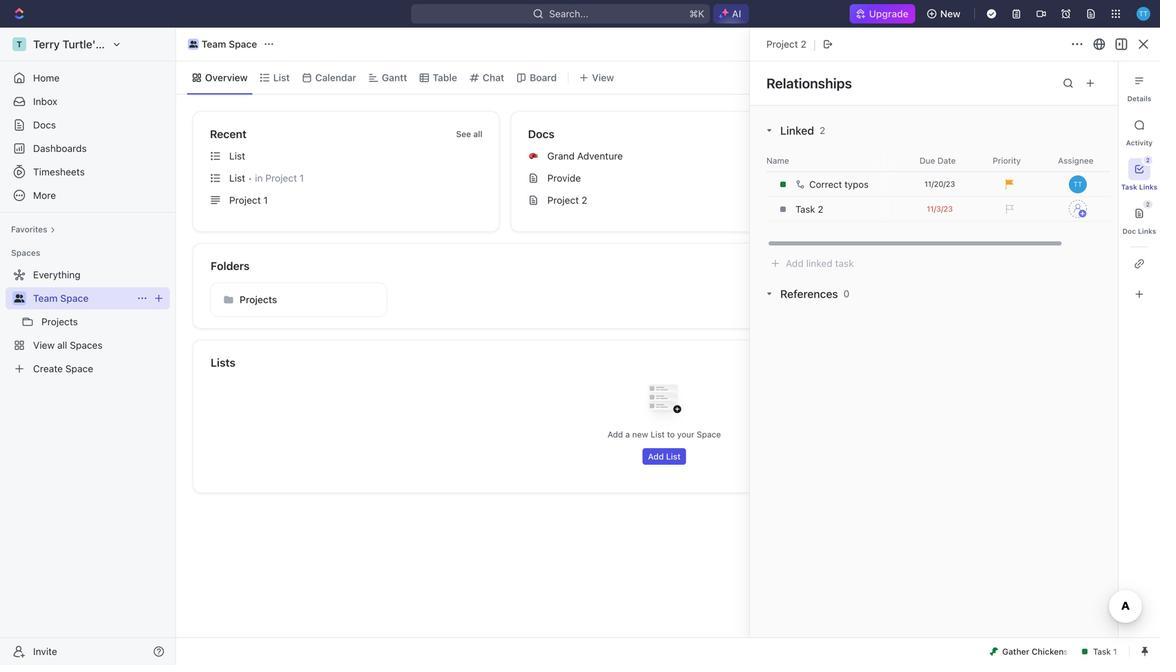 Task type: vqa. For each thing, say whether or not it's contained in the screenshot.
Create Task
no



Task type: locate. For each thing, give the bounding box(es) containing it.
team space down everything
[[33, 293, 89, 304]]

1 vertical spatial tt button
[[1068, 174, 1089, 195]]

to right the here
[[1004, 179, 1013, 189]]

add for add a new list to your space
[[608, 430, 623, 439]]

1 vertical spatial links
[[1139, 227, 1157, 235]]

terry
[[33, 38, 60, 51]]

projects down folders
[[240, 294, 277, 305]]

add inside button
[[648, 452, 664, 462]]

view
[[592, 72, 614, 83], [33, 340, 55, 351]]

project for project 2 |
[[767, 38, 798, 50]]

2 inside linked 2
[[820, 125, 826, 136]]

1 horizontal spatial team
[[202, 38, 226, 50]]

2 right ‎task at top
[[818, 204, 824, 215]]

timesheets
[[33, 166, 85, 178]]

spaces
[[11, 248, 40, 258], [70, 340, 103, 351]]

project 2 link left '|'
[[767, 38, 807, 50]]

0 horizontal spatial team space
[[33, 293, 89, 304]]

chat link
[[480, 68, 504, 87]]

1 vertical spatial 1
[[300, 172, 304, 184]]

0 vertical spatial tt
[[1140, 10, 1149, 17]]

2 for ‎task 2
[[818, 204, 824, 215]]

docs down inbox
[[33, 119, 56, 131]]

drop files here to attach
[[941, 179, 1042, 189]]

0 vertical spatial links
[[1140, 183, 1158, 191]]

2 horizontal spatial 1
[[1113, 39, 1117, 49]]

team space up the overview
[[202, 38, 257, 50]]

1 right 'automations'
[[1113, 39, 1117, 49]]

files
[[964, 179, 981, 189]]

project 1
[[229, 194, 268, 206]]

t
[[17, 39, 22, 49]]

list right new
[[651, 430, 665, 439]]

project inside project 1 link
[[229, 194, 261, 206]]

0 vertical spatial task
[[1088, 73, 1107, 83]]

view all spaces link
[[6, 334, 167, 356]]

2 down grand adventure
[[582, 194, 588, 206]]

docs up 🥊
[[528, 127, 555, 141]]

2 left '|'
[[801, 38, 807, 50]]

1 vertical spatial tt
[[1074, 180, 1083, 188]]

0 horizontal spatial view
[[33, 340, 55, 351]]

new
[[941, 8, 961, 19]]

tree containing everything
[[6, 264, 170, 380]]

1 down list • in project 1
[[264, 194, 268, 206]]

add left a
[[608, 430, 623, 439]]

favorites
[[11, 225, 47, 234]]

space inside "create space" link
[[65, 363, 93, 374]]

2 button up task links
[[1129, 156, 1153, 180]]

all up create space
[[57, 340, 67, 351]]

grand adventure
[[548, 150, 623, 162]]

0 vertical spatial view
[[592, 72, 614, 83]]

add inside task sidebar content section
[[786, 258, 804, 269]]

list link
[[271, 68, 290, 87], [205, 145, 494, 167]]

1 horizontal spatial tt
[[1140, 10, 1149, 17]]

1 horizontal spatial to
[[1004, 179, 1013, 189]]

team
[[202, 38, 226, 50], [33, 293, 58, 304]]

•
[[248, 173, 252, 183]]

1 horizontal spatial team space link
[[184, 36, 261, 53]]

0 vertical spatial team space
[[202, 38, 257, 50]]

assignee button
[[1043, 155, 1112, 166]]

list link right the overview
[[271, 68, 290, 87]]

links right doc in the right top of the page
[[1139, 227, 1157, 235]]

all inside 'tree'
[[57, 340, 67, 351]]

projects up view all spaces
[[41, 316, 78, 327]]

references
[[781, 287, 838, 301]]

project for project 2
[[548, 194, 579, 206]]

0 horizontal spatial projects
[[41, 316, 78, 327]]

0 horizontal spatial 1
[[264, 194, 268, 206]]

0 horizontal spatial team space link
[[33, 287, 131, 310]]

spaces up "create space" link
[[70, 340, 103, 351]]

all inside button
[[474, 129, 483, 139]]

1 horizontal spatial user group image
[[189, 41, 198, 48]]

relationships
[[767, 75, 852, 91]]

references 0
[[781, 287, 850, 301]]

tree
[[6, 264, 170, 380]]

‎task 2 link
[[792, 198, 902, 221]]

links up doc links
[[1140, 183, 1158, 191]]

team space link
[[184, 36, 261, 53], [33, 287, 131, 310]]

1 horizontal spatial spaces
[[70, 340, 103, 351]]

turtle's
[[63, 38, 101, 51]]

0 vertical spatial spaces
[[11, 248, 40, 258]]

0 horizontal spatial tt button
[[1068, 174, 1089, 195]]

provide link
[[523, 167, 812, 189]]

1 vertical spatial 2 button
[[1129, 200, 1153, 225]]

team space link down everything "link"
[[33, 287, 131, 310]]

0 horizontal spatial team
[[33, 293, 58, 304]]

2
[[801, 38, 807, 50], [820, 125, 826, 136], [1147, 157, 1150, 163], [582, 194, 588, 206], [1147, 201, 1150, 208], [818, 204, 824, 215]]

team down everything
[[33, 293, 58, 304]]

project inside project 2 |
[[767, 38, 798, 50]]

2 inside 'link'
[[582, 194, 588, 206]]

list link up project 1 link
[[205, 145, 494, 167]]

project 2 link up folders button
[[523, 189, 812, 211]]

add inside button
[[1070, 73, 1086, 83]]

2 inside project 2 |
[[801, 38, 807, 50]]

team space
[[202, 38, 257, 50], [33, 293, 89, 304]]

a
[[626, 430, 630, 439]]

1 vertical spatial all
[[57, 340, 67, 351]]

doc links
[[1123, 227, 1157, 235]]

0 vertical spatial all
[[474, 129, 483, 139]]

1 vertical spatial user group image
[[14, 294, 25, 303]]

add linked task
[[786, 258, 854, 269]]

view up create
[[33, 340, 55, 351]]

drop
[[941, 179, 961, 189]]

task up doc in the right top of the page
[[1122, 183, 1138, 191]]

create space link
[[6, 358, 167, 380]]

space
[[229, 38, 257, 50], [60, 293, 89, 304], [65, 363, 93, 374], [697, 430, 721, 439]]

‎task
[[796, 204, 816, 215]]

0 vertical spatial projects
[[240, 294, 277, 305]]

spaces inside the view all spaces link
[[70, 340, 103, 351]]

all
[[474, 129, 483, 139], [57, 340, 67, 351]]

1 horizontal spatial team space
[[202, 38, 257, 50]]

project down provide
[[548, 194, 579, 206]]

2 for linked 2
[[820, 125, 826, 136]]

tt inside task sidebar content section
[[1074, 180, 1083, 188]]

project down •
[[229, 194, 261, 206]]

view inside 'tree'
[[33, 340, 55, 351]]

all for view
[[57, 340, 67, 351]]

project for project 1
[[229, 194, 261, 206]]

adventure
[[578, 150, 623, 162]]

set priority image
[[999, 199, 1020, 220]]

dashboards link
[[6, 137, 170, 160]]

all right see
[[474, 129, 483, 139]]

0 vertical spatial 1
[[1113, 39, 1117, 49]]

task
[[836, 258, 854, 269]]

1 vertical spatial view
[[33, 340, 55, 351]]

1 horizontal spatial view
[[592, 72, 614, 83]]

0 vertical spatial 2 button
[[1129, 156, 1153, 180]]

here
[[983, 179, 1002, 189]]

team space link up the overview
[[184, 36, 261, 53]]

task down 'automations'
[[1088, 73, 1107, 83]]

favorites button
[[6, 221, 61, 238]]

2 vertical spatial 1
[[264, 194, 268, 206]]

‎task 2
[[796, 204, 824, 215]]

add down 'automations'
[[1070, 73, 1086, 83]]

spaces down "favorites"
[[11, 248, 40, 258]]

list left calendar link
[[273, 72, 290, 83]]

project inside project 2 'link'
[[548, 194, 579, 206]]

0 horizontal spatial tt
[[1074, 180, 1083, 188]]

task links
[[1122, 183, 1158, 191]]

1 vertical spatial team space
[[33, 293, 89, 304]]

user group image inside team space link
[[189, 41, 198, 48]]

project left '|'
[[767, 38, 798, 50]]

list down add a new list to your space
[[666, 452, 681, 462]]

0 horizontal spatial task
[[1088, 73, 1107, 83]]

add left linked
[[786, 258, 804, 269]]

1 horizontal spatial all
[[474, 129, 483, 139]]

0 vertical spatial tt button
[[1133, 3, 1155, 25]]

0 horizontal spatial user group image
[[14, 294, 25, 303]]

team up overview link
[[202, 38, 226, 50]]

2 button for doc
[[1129, 200, 1153, 225]]

2 button for task
[[1129, 156, 1153, 180]]

2 button up doc links
[[1129, 200, 1153, 225]]

add
[[1070, 73, 1086, 83], [786, 258, 804, 269], [608, 430, 623, 439], [648, 452, 664, 462]]

name
[[767, 156, 790, 165]]

2 right linked
[[820, 125, 826, 136]]

1 horizontal spatial task
[[1122, 183, 1138, 191]]

list down recent
[[229, 150, 245, 162]]

view right board
[[592, 72, 614, 83]]

view inside button
[[592, 72, 614, 83]]

home link
[[6, 67, 170, 89]]

lists button
[[210, 354, 1120, 371]]

view for view all spaces
[[33, 340, 55, 351]]

11/3/23
[[927, 205, 953, 213]]

see all button
[[451, 126, 488, 142]]

list
[[273, 72, 290, 83], [229, 150, 245, 162], [229, 172, 245, 184], [651, 430, 665, 439], [666, 452, 681, 462]]

create space
[[33, 363, 93, 374]]

see
[[456, 129, 471, 139]]

to
[[1004, 179, 1013, 189], [667, 430, 675, 439]]

0 vertical spatial user group image
[[189, 41, 198, 48]]

add down add a new list to your space
[[648, 452, 664, 462]]

1 vertical spatial to
[[667, 430, 675, 439]]

1 right the in
[[300, 172, 304, 184]]

1 vertical spatial team
[[33, 293, 58, 304]]

1 vertical spatial task
[[1122, 183, 1138, 191]]

0 horizontal spatial all
[[57, 340, 67, 351]]

view button
[[574, 61, 690, 94]]

list inside button
[[666, 452, 681, 462]]

0 horizontal spatial docs
[[33, 119, 56, 131]]

1 horizontal spatial tt button
[[1133, 3, 1155, 25]]

to left your
[[667, 430, 675, 439]]

2 button
[[1129, 156, 1153, 180], [1129, 200, 1153, 225]]

priority button
[[974, 155, 1043, 166]]

assignee
[[1059, 156, 1094, 165]]

1 horizontal spatial projects
[[240, 294, 277, 305]]

2 for project 2 |
[[801, 38, 807, 50]]

1 vertical spatial spaces
[[70, 340, 103, 351]]

new
[[633, 430, 649, 439]]

table
[[433, 72, 457, 83]]

ai button
[[714, 4, 749, 23]]

user group image
[[189, 41, 198, 48], [14, 294, 25, 303]]

tt
[[1140, 10, 1149, 17], [1074, 180, 1083, 188]]

space down the view all spaces link
[[65, 363, 93, 374]]

create
[[33, 363, 63, 374]]

|
[[814, 37, 816, 51]]

1 vertical spatial projects
[[41, 316, 78, 327]]



Task type: describe. For each thing, give the bounding box(es) containing it.
board link
[[527, 68, 557, 87]]

⌘k
[[690, 8, 705, 19]]

workspace
[[104, 38, 161, 51]]

space up the overview
[[229, 38, 257, 50]]

due date button
[[905, 155, 974, 166]]

due
[[920, 156, 936, 165]]

0 horizontal spatial spaces
[[11, 248, 40, 258]]

upgrade
[[869, 8, 909, 19]]

folders button
[[210, 258, 1101, 274]]

overview
[[205, 72, 248, 83]]

1 horizontal spatial 1
[[300, 172, 304, 184]]

0 vertical spatial team
[[202, 38, 226, 50]]

🥊
[[529, 151, 538, 161]]

projects link
[[41, 311, 167, 333]]

your
[[678, 430, 695, 439]]

priority
[[993, 156, 1021, 165]]

1 vertical spatial list link
[[205, 145, 494, 167]]

docs link
[[6, 114, 170, 136]]

project 1 link
[[205, 189, 494, 211]]

calendar link
[[313, 68, 356, 87]]

board
[[530, 72, 557, 83]]

links for task links
[[1140, 183, 1158, 191]]

folders
[[211, 259, 250, 273]]

project 2 |
[[767, 37, 816, 51]]

task sidebar content section
[[750, 61, 1161, 665]]

recent
[[210, 127, 247, 141]]

everything link
[[6, 264, 167, 286]]

list • in project 1
[[229, 172, 304, 184]]

see all
[[456, 129, 483, 139]]

0
[[844, 288, 850, 300]]

new button
[[921, 3, 969, 25]]

in
[[255, 172, 263, 184]]

chat
[[483, 72, 504, 83]]

0 vertical spatial to
[[1004, 179, 1013, 189]]

drumstick bite image
[[990, 648, 999, 656]]

add a new list to your space
[[608, 430, 721, 439]]

2 down "activity"
[[1147, 157, 1150, 163]]

1 horizontal spatial docs
[[528, 127, 555, 141]]

automations
[[1046, 38, 1104, 50]]

attach
[[1015, 179, 1042, 189]]

links for doc links
[[1139, 227, 1157, 235]]

space down everything "link"
[[60, 293, 89, 304]]

overview link
[[202, 68, 248, 87]]

team space inside 'tree'
[[33, 293, 89, 304]]

correct
[[810, 179, 842, 190]]

0 horizontal spatial to
[[667, 430, 675, 439]]

2 down task links
[[1147, 201, 1150, 208]]

add task
[[1070, 73, 1107, 83]]

sidebar navigation
[[0, 28, 179, 665]]

terry turtle's wormspace, , element
[[12, 37, 26, 51]]

more button
[[6, 184, 170, 207]]

grand
[[548, 150, 575, 162]]

correct typos
[[810, 179, 869, 190]]

linked
[[781, 124, 815, 137]]

home
[[33, 72, 60, 84]]

1 vertical spatial team space link
[[33, 287, 131, 310]]

ai
[[732, 8, 742, 19]]

upgrade link
[[850, 4, 916, 23]]

add task button
[[1065, 69, 1112, 86]]

activity
[[1127, 139, 1153, 147]]

typos
[[845, 179, 869, 190]]

projects inside projects button
[[240, 294, 277, 305]]

timesheets link
[[6, 161, 170, 183]]

view all spaces
[[33, 340, 103, 351]]

inbox
[[33, 96, 57, 107]]

add linked task button
[[771, 258, 854, 269]]

docs inside sidebar navigation
[[33, 119, 56, 131]]

team inside 'tree'
[[33, 293, 58, 304]]

view button
[[574, 68, 619, 87]]

terry turtle's workspace
[[33, 38, 161, 51]]

provide
[[548, 172, 581, 184]]

date
[[938, 156, 956, 165]]

space right your
[[697, 430, 721, 439]]

2 for project 2
[[582, 194, 588, 206]]

task sidebar navigation tab list
[[1122, 70, 1158, 305]]

gantt
[[382, 72, 407, 83]]

calendar
[[315, 72, 356, 83]]

no lists icon. image
[[637, 374, 692, 429]]

linked
[[807, 258, 833, 269]]

project right the in
[[266, 172, 297, 184]]

task inside tab list
[[1122, 183, 1138, 191]]

invite
[[33, 646, 57, 657]]

all for see
[[474, 129, 483, 139]]

projects inside projects link
[[41, 316, 78, 327]]

due date
[[920, 156, 956, 165]]

set priority element
[[999, 199, 1020, 220]]

gantt link
[[379, 68, 407, 87]]

list left •
[[229, 172, 245, 184]]

table link
[[430, 68, 457, 87]]

linked 2
[[781, 124, 826, 137]]

inbox link
[[6, 91, 170, 113]]

everything
[[33, 269, 81, 281]]

add for add list
[[648, 452, 664, 462]]

11/20/23 button
[[906, 180, 975, 189]]

add list
[[648, 452, 681, 462]]

doc
[[1123, 227, 1137, 235]]

user group image inside 'tree'
[[14, 294, 25, 303]]

view for view
[[592, 72, 614, 83]]

details
[[1128, 95, 1152, 103]]

0 vertical spatial list link
[[271, 68, 290, 87]]

dashboards
[[33, 143, 87, 154]]

1 vertical spatial project 2 link
[[523, 189, 812, 211]]

0 vertical spatial project 2 link
[[767, 38, 807, 50]]

tree inside sidebar navigation
[[6, 264, 170, 380]]

task inside button
[[1088, 73, 1107, 83]]

lists
[[211, 356, 236, 369]]

search...
[[549, 8, 589, 19]]

0 vertical spatial team space link
[[184, 36, 261, 53]]

projects button
[[210, 283, 387, 317]]

add for add task
[[1070, 73, 1086, 83]]

correct typos link
[[792, 173, 902, 196]]

add for add linked task
[[786, 258, 804, 269]]



